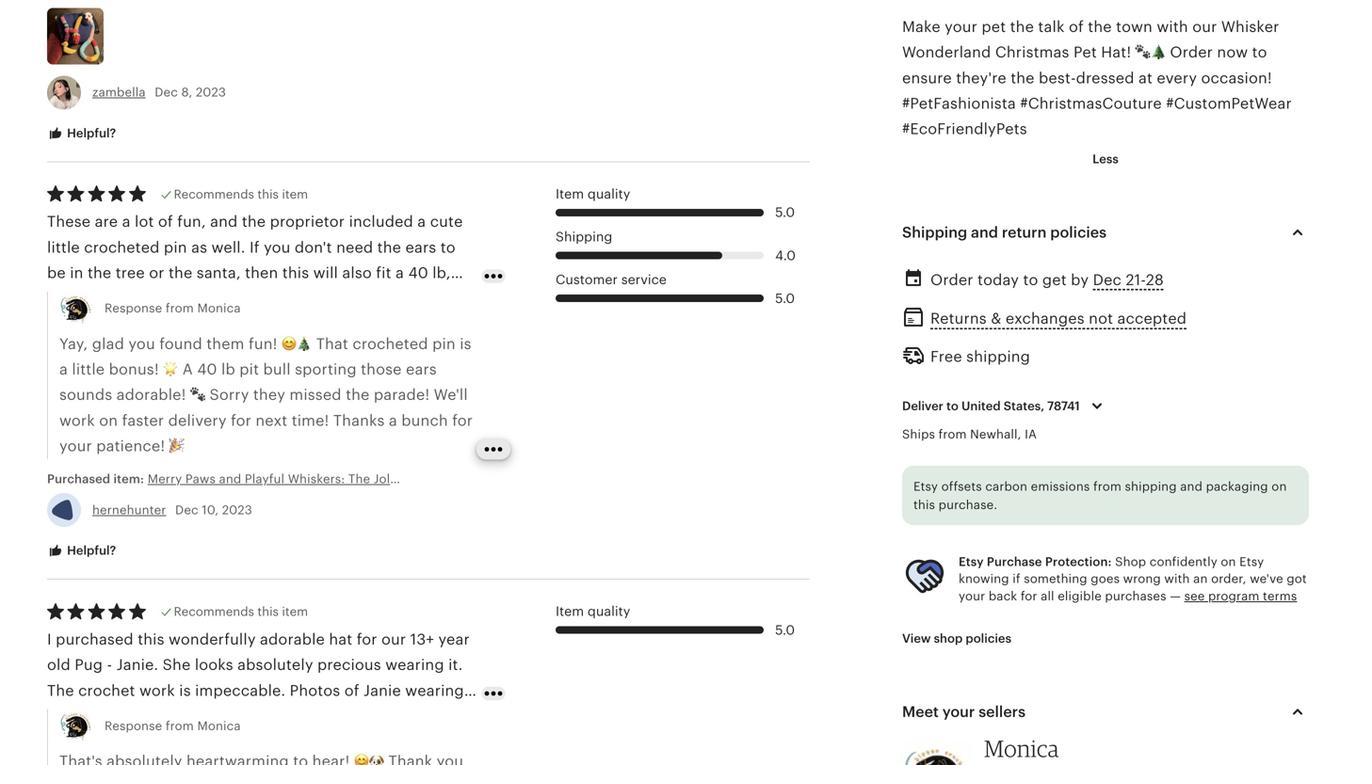 Task type: describe. For each thing, give the bounding box(es) containing it.
return
[[1002, 224, 1047, 241]]

patience!
[[96, 438, 165, 455]]

😊🎄
[[282, 336, 312, 353]]

recommends this item for item quality
[[174, 605, 308, 620]]

pit
[[240, 361, 259, 378]]

see program terms link
[[1185, 590, 1298, 604]]

to inside i purchased this wonderfully adorable hat for our 13+ year old pug - janie.  she looks absolutely precious wearing it. the crochet work is impeccable.  photos of janie wearing this hat definitely bring a lot of joy.  thank you. i highly recommend this hat to others.
[[199, 734, 214, 751]]

for inside shop confidently on etsy knowing if something goes wrong with an order, we've got your back for all eligible purchases —
[[1021, 590, 1038, 604]]

1 vertical spatial of
[[345, 683, 360, 700]]

absolutely
[[238, 657, 313, 674]]

your inside the yay, glad you found them fun! 😊🎄 that crocheted pin is a little bonus! 🌟 a 40 lb pit bull sporting those ears sounds adorable! 🐾 sorry they missed the parade! we'll work on faster delivery for next time! thanks a bunch for your patience! 🎉
[[59, 438, 92, 455]]

meet
[[903, 704, 939, 721]]

shipping and return policies
[[903, 224, 1107, 241]]

bring
[[179, 709, 218, 725]]

now
[[1218, 44, 1249, 61]]

2 item from the top
[[556, 604, 584, 620]]

#ecofriendlypets
[[903, 121, 1028, 138]]

shop
[[934, 632, 963, 646]]

for down "we'll"
[[452, 413, 473, 430]]

3 5.0 from the top
[[776, 623, 795, 638]]

carbon
[[986, 480, 1028, 494]]

🎉
[[169, 438, 184, 455]]

free
[[931, 349, 963, 365]]

recommend
[[47, 734, 136, 751]]

8,
[[181, 85, 192, 100]]

ships from newhall, ia
[[903, 428, 1037, 442]]

they
[[253, 387, 286, 404]]

response for purchased item:
[[105, 302, 162, 316]]

best-
[[1039, 69, 1077, 86]]

item for item quality
[[282, 605, 308, 620]]

recommends this item for purchased item:
[[174, 187, 308, 202]]

10,
[[202, 503, 219, 518]]

2 vertical spatial monica
[[985, 736, 1060, 763]]

response from monica for item quality
[[105, 720, 241, 734]]

on inside shop confidently on etsy knowing if something goes wrong with an order, we've got your back for all eligible purchases —
[[1221, 555, 1237, 570]]

order inside make your pet the talk of the town with our whisker wonderland christmas pet hat! 🐾🌲 order now to ensure they're the best-dressed at every occasion! #petfashionista #christmascouture #custompetwear #ecofriendlypets
[[1171, 44, 1214, 61]]

jolly
[[374, 472, 400, 486]]

highly
[[401, 709, 447, 725]]

got
[[1287, 573, 1308, 587]]

dec for dec 10, 2023
[[175, 503, 199, 518]]

0 vertical spatial a
[[59, 361, 68, 378]]

make your pet the talk of the town with our whisker wonderland christmas pet hat! 🐾🌲 order now to ensure they're the best-dressed at every occasion! #petfashionista #christmascouture #custompetwear #ecofriendlypets
[[903, 18, 1292, 138]]

deliver to united states, 78741 button
[[888, 387, 1123, 426]]

make
[[903, 18, 941, 35]]

see
[[1185, 590, 1205, 604]]

0 vertical spatial hat
[[329, 632, 353, 649]]

2 5.0 from the top
[[776, 291, 795, 306]]

deliver
[[903, 399, 944, 414]]

policies inside view shop policies "button"
[[966, 632, 1012, 646]]

terms
[[1263, 590, 1298, 604]]

-
[[107, 657, 112, 674]]

returns & exchanges not accepted button
[[931, 305, 1187, 333]]

purchase
[[987, 555, 1043, 570]]

sellers
[[979, 704, 1026, 721]]

zambella
[[92, 85, 146, 100]]

little
[[72, 361, 105, 378]]

whisker
[[1222, 18, 1280, 35]]

1 vertical spatial pet
[[508, 472, 528, 486]]

back
[[989, 590, 1018, 604]]

if
[[1013, 573, 1021, 587]]

customer service
[[556, 272, 667, 287]]

from inside etsy offsets carbon emissions from shipping and packaging on this purchase.
[[1094, 480, 1122, 494]]

joy.
[[277, 709, 305, 725]]

2 vertical spatial of
[[258, 709, 273, 725]]

an
[[1194, 573, 1208, 587]]

see program terms
[[1185, 590, 1298, 604]]

monica for purchased item:
[[197, 302, 241, 316]]

this inside etsy offsets carbon emissions from shipping and packaging on this purchase.
[[914, 498, 936, 512]]

those
[[361, 361, 402, 378]]

on inside the yay, glad you found them fun! 😊🎄 that crocheted pin is a little bonus! 🌟 a 40 lb pit bull sporting those ears sounds adorable! 🐾 sorry they missed the parade! we'll work on faster delivery for next time! thanks a bunch for your patience! 🎉
[[99, 413, 118, 430]]

lot
[[235, 709, 254, 725]]

#petfashionista
[[903, 95, 1017, 112]]

customer
[[556, 272, 618, 287]]

christmas inside make your pet the talk of the town with our whisker wonderland christmas pet hat! 🐾🌲 order now to ensure they're the best-dressed at every occasion! #petfashionista #christmascouture #custompetwear #ecofriendlypets
[[996, 44, 1070, 61]]

1 helpful? button from the top
[[33, 116, 130, 151]]

etsy offsets carbon emissions from shipping and packaging on this purchase.
[[914, 480, 1287, 512]]

bunch
[[402, 413, 448, 430]]

year
[[439, 632, 470, 649]]

is inside i purchased this wonderfully adorable hat for our 13+ year old pug - janie.  she looks absolutely precious wearing it. the crochet work is impeccable.  photos of janie wearing this hat definitely bring a lot of joy.  thank you. i highly recommend this hat to others.
[[179, 683, 191, 700]]

2 vertical spatial hat
[[171, 734, 195, 751]]

1 item from the top
[[556, 186, 584, 202]]

pet inside make your pet the talk of the town with our whisker wonderland christmas pet hat! 🐾🌲 order now to ensure they're the best-dressed at every occasion! #petfashionista #christmascouture #custompetwear #ecofriendlypets
[[1074, 44, 1097, 61]]

0 horizontal spatial hat
[[78, 709, 102, 725]]

found
[[159, 336, 202, 353]]

response for item quality
[[105, 720, 162, 734]]

town
[[1117, 18, 1153, 35]]

0 horizontal spatial shipping
[[967, 349, 1031, 365]]

0 horizontal spatial christmas
[[445, 472, 505, 486]]

policies inside shipping and return policies dropdown button
[[1051, 224, 1107, 241]]

lb
[[221, 361, 235, 378]]

2023 for zambella dec 8, 2023
[[196, 85, 226, 100]]

2023 for hernehunter dec 10, 2023
[[222, 503, 252, 518]]

every
[[1157, 69, 1198, 86]]

4.0
[[776, 248, 796, 263]]

to inside make your pet the talk of the town with our whisker wonderland christmas pet hat! 🐾🌲 order now to ensure they're the best-dressed at every occasion! #petfashionista #christmascouture #custompetwear #ecofriendlypets
[[1253, 44, 1268, 61]]

1 5.0 from the top
[[776, 205, 795, 220]]

view shop policies button
[[888, 622, 1026, 656]]

recommends for purchased item:
[[174, 187, 254, 202]]

from down she
[[166, 720, 194, 734]]

0 vertical spatial wearing
[[386, 657, 444, 674]]

they're
[[956, 69, 1007, 86]]

hat! inside make your pet the talk of the town with our whisker wonderland christmas pet hat! 🐾🌲 order now to ensure they're the best-dressed at every occasion! #petfashionista #christmascouture #custompetwear #ecofriendlypets
[[1102, 44, 1132, 61]]

for down sorry
[[231, 413, 252, 430]]

0 horizontal spatial and
[[219, 472, 242, 486]]

wrong
[[1124, 573, 1162, 587]]

knowing
[[959, 573, 1010, 587]]

a
[[183, 361, 193, 378]]

to left get
[[1024, 272, 1039, 289]]

others.
[[218, 734, 270, 751]]

merry
[[148, 472, 182, 486]]

we've
[[1250, 573, 1284, 587]]

pug
[[75, 657, 103, 674]]

yay,
[[59, 336, 88, 353]]

our inside make your pet the talk of the town with our whisker wonderland christmas pet hat! 🐾🌲 order now to ensure they're the best-dressed at every occasion! #petfashionista #christmascouture #custompetwear #ecofriendlypets
[[1193, 18, 1218, 35]]

returns
[[931, 311, 987, 328]]

whiskers:
[[288, 472, 345, 486]]

meet your sellers button
[[886, 690, 1327, 736]]

is inside the yay, glad you found them fun! 😊🎄 that crocheted pin is a little bonus! 🌟 a 40 lb pit bull sporting those ears sounds adorable! 🐾 sorry they missed the parade! we'll work on faster delivery for next time! thanks a bunch for your patience! 🎉
[[460, 336, 472, 353]]

to inside deliver to united states, 78741 dropdown button
[[947, 399, 959, 414]]

recommends for item quality
[[174, 605, 254, 620]]

deliver to united states, 78741
[[903, 399, 1080, 414]]

pin
[[433, 336, 456, 353]]

sporting
[[295, 361, 357, 378]]

1 item quality from the top
[[556, 186, 631, 202]]

monica for item quality
[[197, 720, 241, 734]]

hernehunter
[[92, 503, 166, 518]]

item:
[[113, 472, 144, 486]]

merry paws and playful whiskers: the jolly clown christmas pet hat! link
[[148, 471, 555, 488]]

1 vertical spatial dec
[[1093, 272, 1122, 289]]

zambella dec 8, 2023
[[92, 85, 226, 100]]

etsy for etsy offsets carbon emissions from shipping and packaging on this purchase.
[[914, 480, 938, 494]]

1 vertical spatial hat!
[[531, 472, 555, 486]]

confidently
[[1150, 555, 1218, 570]]

a inside i purchased this wonderfully adorable hat for our 13+ year old pug - janie.  she looks absolutely precious wearing it. the crochet work is impeccable.  photos of janie wearing this hat definitely bring a lot of joy.  thank you. i highly recommend this hat to others.
[[222, 709, 231, 725]]

shipping for shipping
[[556, 229, 613, 244]]



Task type: locate. For each thing, give the bounding box(es) containing it.
1 recommends this item from the top
[[174, 187, 308, 202]]

precious
[[318, 657, 381, 674]]

free shipping
[[931, 349, 1031, 365]]

1 vertical spatial 5.0
[[776, 291, 795, 306]]

order today to get by dec 21-28
[[931, 272, 1164, 289]]

your down knowing
[[959, 590, 986, 604]]

2 helpful? button from the top
[[33, 534, 130, 569]]

the left the best-
[[1011, 69, 1035, 86]]

policies up the "by"
[[1051, 224, 1107, 241]]

1 horizontal spatial on
[[1221, 555, 1237, 570]]

dec left 8, at the top left
[[155, 85, 178, 100]]

crochet
[[78, 683, 135, 700]]

1 vertical spatial hat
[[78, 709, 102, 725]]

1 vertical spatial order
[[931, 272, 974, 289]]

purchased item: merry paws and playful whiskers: the jolly clown christmas pet hat!
[[47, 472, 555, 486]]

1 vertical spatial helpful?
[[64, 544, 116, 558]]

1 vertical spatial helpful? button
[[33, 534, 130, 569]]

1 horizontal spatial of
[[345, 683, 360, 700]]

helpful? down hernehunter 'link'
[[64, 544, 116, 558]]

1 vertical spatial on
[[1272, 480, 1287, 494]]

returns & exchanges not accepted
[[931, 311, 1187, 328]]

2 horizontal spatial hat
[[329, 632, 353, 649]]

zambella link
[[92, 85, 146, 100]]

the inside i purchased this wonderfully adorable hat for our 13+ year old pug - janie.  she looks absolutely precious wearing it. the crochet work is impeccable.  photos of janie wearing this hat definitely bring a lot of joy.  thank you. i highly recommend this hat to others.
[[47, 683, 74, 700]]

response from monica down she
[[105, 720, 241, 734]]

she
[[163, 657, 191, 674]]

0 horizontal spatial our
[[382, 632, 406, 649]]

helpful? for 2nd helpful? button from the bottom
[[64, 126, 116, 140]]

pet
[[982, 18, 1006, 35]]

next
[[256, 413, 288, 430]]

2 recommends from the top
[[174, 605, 254, 620]]

with inside shop confidently on etsy knowing if something goes wrong with an order, we've got your back for all eligible purchases —
[[1165, 573, 1190, 587]]

shipping
[[903, 224, 968, 241], [556, 229, 613, 244]]

2023
[[196, 85, 226, 100], [222, 503, 252, 518]]

0 horizontal spatial shipping
[[556, 229, 613, 244]]

wearing up highly
[[405, 683, 464, 700]]

order up 'returns'
[[931, 272, 974, 289]]

0 vertical spatial of
[[1069, 18, 1084, 35]]

to right now
[[1253, 44, 1268, 61]]

dec
[[155, 85, 178, 100], [1093, 272, 1122, 289], [175, 503, 199, 518]]

1 horizontal spatial shipping
[[1125, 480, 1177, 494]]

0 vertical spatial item quality
[[556, 186, 631, 202]]

1 horizontal spatial hat
[[171, 734, 195, 751]]

0 vertical spatial helpful? button
[[33, 116, 130, 151]]

etsy up knowing
[[959, 555, 984, 570]]

pet
[[1074, 44, 1097, 61], [508, 472, 528, 486]]

0 vertical spatial dec
[[155, 85, 178, 100]]

ears
[[406, 361, 437, 378]]

0 vertical spatial helpful?
[[64, 126, 116, 140]]

playful
[[245, 472, 285, 486]]

the up thanks
[[346, 387, 370, 404]]

from right ships on the bottom right
[[939, 428, 967, 442]]

christmas right clown
[[445, 472, 505, 486]]

our up now
[[1193, 18, 1218, 35]]

the down the old
[[47, 683, 74, 700]]

of down the precious
[[345, 683, 360, 700]]

shipping inside shipping and return policies dropdown button
[[903, 224, 968, 241]]

2 quality from the top
[[588, 604, 631, 620]]

1 helpful? from the top
[[64, 126, 116, 140]]

helpful? button down hernehunter
[[33, 534, 130, 569]]

thanks
[[333, 413, 385, 430]]

1 horizontal spatial pet
[[1074, 44, 1097, 61]]

etsy up we've
[[1240, 555, 1265, 570]]

policies right shop
[[966, 632, 1012, 646]]

1 response from the top
[[105, 302, 162, 316]]

purchased
[[56, 632, 134, 649]]

this
[[258, 187, 279, 202], [914, 498, 936, 512], [258, 605, 279, 620], [138, 632, 165, 649], [47, 709, 74, 725], [140, 734, 167, 751]]

etsy for etsy purchase protection:
[[959, 555, 984, 570]]

accepted
[[1118, 311, 1187, 328]]

0 horizontal spatial a
[[59, 361, 68, 378]]

2 horizontal spatial a
[[389, 413, 397, 430]]

2023 right 8, at the top left
[[196, 85, 226, 100]]

shipping up "customer"
[[556, 229, 613, 244]]

0 vertical spatial order
[[1171, 44, 1214, 61]]

2 vertical spatial a
[[222, 709, 231, 725]]

of right talk
[[1069, 18, 1084, 35]]

work inside i purchased this wonderfully adorable hat for our 13+ year old pug - janie.  she looks absolutely precious wearing it. the crochet work is impeccable.  photos of janie wearing this hat definitely bring a lot of joy.  thank you. i highly recommend this hat to others.
[[139, 683, 175, 700]]

that
[[316, 336, 349, 353]]

2 recommends this item from the top
[[174, 605, 308, 620]]

0 vertical spatial recommends
[[174, 187, 254, 202]]

your up purchased
[[59, 438, 92, 455]]

states,
[[1004, 399, 1045, 414]]

view details of this review photo by zambella image
[[47, 8, 104, 64]]

1 vertical spatial response from monica
[[105, 720, 241, 734]]

1 horizontal spatial shipping
[[903, 224, 968, 241]]

🌟
[[163, 361, 178, 378]]

not
[[1089, 311, 1114, 328]]

your inside shop confidently on etsy knowing if something goes wrong with an order, we've got your back for all eligible purchases —
[[959, 590, 986, 604]]

1 vertical spatial monica
[[197, 720, 241, 734]]

your inside make your pet the talk of the town with our whisker wonderland christmas pet hat! 🐾🌲 order now to ensure they're the best-dressed at every occasion! #petfashionista #christmascouture #custompetwear #ecofriendlypets
[[945, 18, 978, 35]]

2 horizontal spatial etsy
[[1240, 555, 1265, 570]]

2 response from the top
[[105, 720, 162, 734]]

13+
[[410, 632, 434, 649]]

ia
[[1025, 428, 1037, 442]]

0 vertical spatial policies
[[1051, 224, 1107, 241]]

photos
[[290, 683, 340, 700]]

it.
[[449, 657, 463, 674]]

our
[[1193, 18, 1218, 35], [382, 632, 406, 649]]

from right "emissions"
[[1094, 480, 1122, 494]]

1 horizontal spatial policies
[[1051, 224, 1107, 241]]

0 horizontal spatial policies
[[966, 632, 1012, 646]]

1 vertical spatial 2023
[[222, 503, 252, 518]]

your inside meet your sellers dropdown button
[[943, 704, 975, 721]]

them
[[207, 336, 245, 353]]

0 vertical spatial item
[[556, 186, 584, 202]]

1 horizontal spatial is
[[460, 336, 472, 353]]

hat down "bring"
[[171, 734, 195, 751]]

response from monica up found
[[105, 302, 241, 316]]

your up wonderland
[[945, 18, 978, 35]]

the
[[1011, 18, 1035, 35], [1088, 18, 1112, 35], [1011, 69, 1035, 86], [346, 387, 370, 404]]

time!
[[292, 413, 329, 430]]

ships
[[903, 428, 936, 442]]

a down parade! on the bottom
[[389, 413, 397, 430]]

etsy inside etsy offsets carbon emissions from shipping and packaging on this purchase.
[[914, 480, 938, 494]]

from up found
[[166, 302, 194, 316]]

0 horizontal spatial the
[[47, 683, 74, 700]]

united
[[962, 399, 1001, 414]]

work down sounds
[[59, 413, 95, 430]]

less button
[[1079, 142, 1133, 176]]

parade!
[[374, 387, 430, 404]]

2 item quality from the top
[[556, 604, 631, 620]]

2 horizontal spatial of
[[1069, 18, 1084, 35]]

purchases
[[1106, 590, 1167, 604]]

0 horizontal spatial i
[[47, 632, 52, 649]]

occasion!
[[1202, 69, 1273, 86]]

monica up others.
[[197, 720, 241, 734]]

for
[[231, 413, 252, 430], [452, 413, 473, 430], [1021, 590, 1038, 604], [357, 632, 377, 649]]

0 vertical spatial quality
[[588, 186, 631, 202]]

0 vertical spatial work
[[59, 413, 95, 430]]

for left all
[[1021, 590, 1038, 604]]

monica up them
[[197, 302, 241, 316]]

#custompetwear
[[1167, 95, 1292, 112]]

adorable
[[260, 632, 325, 649]]

helpful? button down zambella link
[[33, 116, 130, 151]]

with up 🐾🌲
[[1157, 18, 1189, 35]]

faster
[[122, 413, 164, 430]]

and inside etsy offsets carbon emissions from shipping and packaging on this purchase.
[[1181, 480, 1203, 494]]

view shop policies
[[903, 632, 1012, 646]]

and inside shipping and return policies dropdown button
[[971, 224, 999, 241]]

1 horizontal spatial and
[[971, 224, 999, 241]]

0 vertical spatial our
[[1193, 18, 1218, 35]]

0 vertical spatial 2023
[[196, 85, 226, 100]]

2 helpful? from the top
[[64, 544, 116, 558]]

helpful? for first helpful? button from the bottom
[[64, 544, 116, 558]]

1 vertical spatial item quality
[[556, 604, 631, 620]]

and left packaging
[[1181, 480, 1203, 494]]

work up definitely
[[139, 683, 175, 700]]

1 recommends from the top
[[174, 187, 254, 202]]

0 horizontal spatial etsy
[[914, 480, 938, 494]]

2 vertical spatial 5.0
[[776, 623, 795, 638]]

christmas down talk
[[996, 44, 1070, 61]]

0 vertical spatial monica
[[197, 302, 241, 316]]

i up the old
[[47, 632, 52, 649]]

0 vertical spatial response
[[105, 302, 162, 316]]

old
[[47, 657, 71, 674]]

work inside the yay, glad you found them fun! 😊🎄 that crocheted pin is a little bonus! 🌟 a 40 lb pit bull sporting those ears sounds adorable! 🐾 sorry they missed the parade! we'll work on faster delivery for next time! thanks a bunch for your patience! 🎉
[[59, 413, 95, 430]]

2023 right 10,
[[222, 503, 252, 518]]

the inside the yay, glad you found them fun! 😊🎄 that crocheted pin is a little bonus! 🌟 a 40 lb pit bull sporting those ears sounds adorable! 🐾 sorry they missed the parade! we'll work on faster delivery for next time! thanks a bunch for your patience! 🎉
[[346, 387, 370, 404]]

i purchased this wonderfully adorable hat for our 13+ year old pug - janie.  she looks absolutely precious wearing it. the crochet work is impeccable.  photos of janie wearing this hat definitely bring a lot of joy.  thank you. i highly recommend this hat to others.
[[47, 632, 470, 751]]

of right lot
[[258, 709, 273, 725]]

a
[[59, 361, 68, 378], [389, 413, 397, 430], [222, 709, 231, 725]]

1 vertical spatial quality
[[588, 604, 631, 620]]

0 horizontal spatial work
[[59, 413, 95, 430]]

you.
[[357, 709, 389, 725]]

0 vertical spatial item
[[282, 187, 308, 202]]

1 vertical spatial a
[[389, 413, 397, 430]]

shipping inside etsy offsets carbon emissions from shipping and packaging on this purchase.
[[1125, 480, 1177, 494]]

etsy inside shop confidently on etsy knowing if something goes wrong with an order, we've got your back for all eligible purchases —
[[1240, 555, 1265, 570]]

wearing down 13+
[[386, 657, 444, 674]]

emissions
[[1031, 480, 1090, 494]]

quality
[[588, 186, 631, 202], [588, 604, 631, 620]]

the left jolly
[[348, 472, 370, 486]]

0 horizontal spatial hat!
[[531, 472, 555, 486]]

definitely
[[106, 709, 175, 725]]

shipping left the return
[[903, 224, 968, 241]]

1 vertical spatial is
[[179, 683, 191, 700]]

hat
[[329, 632, 353, 649], [78, 709, 102, 725], [171, 734, 195, 751]]

shipping up shop
[[1125, 480, 1177, 494]]

on up the 'order,'
[[1221, 555, 1237, 570]]

crocheted
[[353, 336, 428, 353]]

and right paws
[[219, 472, 242, 486]]

1 vertical spatial with
[[1165, 573, 1190, 587]]

our inside i purchased this wonderfully adorable hat for our 13+ year old pug - janie.  she looks absolutely precious wearing it. the crochet work is impeccable.  photos of janie wearing this hat definitely bring a lot of joy.  thank you. i highly recommend this hat to others.
[[382, 632, 406, 649]]

0 horizontal spatial of
[[258, 709, 273, 725]]

wonderfully
[[169, 632, 256, 649]]

🐾
[[190, 387, 205, 404]]

0 horizontal spatial order
[[931, 272, 974, 289]]

for inside i purchased this wonderfully adorable hat for our 13+ year old pug - janie.  she looks absolutely precious wearing it. the crochet work is impeccable.  photos of janie wearing this hat definitely bring a lot of joy.  thank you. i highly recommend this hat to others.
[[357, 632, 377, 649]]

1 response from monica from the top
[[105, 302, 241, 316]]

newhall,
[[971, 428, 1022, 442]]

0 vertical spatial response from monica
[[105, 302, 241, 316]]

1 quality from the top
[[588, 186, 631, 202]]

1 vertical spatial item
[[556, 604, 584, 620]]

0 vertical spatial recommends this item
[[174, 187, 308, 202]]

hat up the recommend
[[78, 709, 102, 725]]

dec for dec 8, 2023
[[155, 85, 178, 100]]

i right you.
[[393, 709, 397, 725]]

1 vertical spatial policies
[[966, 632, 1012, 646]]

1 horizontal spatial our
[[1193, 18, 1218, 35]]

on up patience! in the bottom of the page
[[99, 413, 118, 430]]

is down she
[[179, 683, 191, 700]]

to left 'united'
[[947, 399, 959, 414]]

28
[[1146, 272, 1164, 289]]

hat up the precious
[[329, 632, 353, 649]]

with up —
[[1165, 573, 1190, 587]]

with inside make your pet the talk of the town with our whisker wonderland christmas pet hat! 🐾🌲 order now to ensure they're the best-dressed at every occasion! #petfashionista #christmascouture #custompetwear #ecofriendlypets
[[1157, 18, 1189, 35]]

response up you at the left top of page
[[105, 302, 162, 316]]

1 horizontal spatial christmas
[[996, 44, 1070, 61]]

1 horizontal spatial i
[[393, 709, 397, 725]]

0 vertical spatial with
[[1157, 18, 1189, 35]]

0 vertical spatial pet
[[1074, 44, 1097, 61]]

1 vertical spatial item
[[282, 605, 308, 620]]

1 vertical spatial wearing
[[405, 683, 464, 700]]

goes
[[1091, 573, 1120, 587]]

shipping down &
[[967, 349, 1031, 365]]

for up the precious
[[357, 632, 377, 649]]

dressed
[[1077, 69, 1135, 86]]

wearing
[[386, 657, 444, 674], [405, 683, 464, 700]]

looks
[[195, 657, 233, 674]]

bonus!
[[109, 361, 159, 378]]

helpful? down zambella link
[[64, 126, 116, 140]]

response
[[105, 302, 162, 316], [105, 720, 162, 734]]

1 vertical spatial shipping
[[1125, 480, 1177, 494]]

monica down 'sellers'
[[985, 736, 1060, 763]]

christmas
[[996, 44, 1070, 61], [445, 472, 505, 486]]

recommends this item
[[174, 187, 308, 202], [174, 605, 308, 620]]

is right the pin
[[460, 336, 472, 353]]

response down crochet
[[105, 720, 162, 734]]

1 horizontal spatial a
[[222, 709, 231, 725]]

less
[[1093, 152, 1119, 166]]

paws
[[186, 472, 216, 486]]

1 vertical spatial recommends this item
[[174, 605, 308, 620]]

0 horizontal spatial pet
[[508, 472, 528, 486]]

helpful?
[[64, 126, 116, 140], [64, 544, 116, 558]]

on right packaging
[[1272, 480, 1287, 494]]

talk
[[1039, 18, 1065, 35]]

shop
[[1116, 555, 1147, 570]]

view
[[903, 632, 931, 646]]

of inside make your pet the talk of the town with our whisker wonderland christmas pet hat! 🐾🌲 order now to ensure they're the best-dressed at every occasion! #petfashionista #christmascouture #custompetwear #ecofriendlypets
[[1069, 18, 1084, 35]]

order up "every"
[[1171, 44, 1214, 61]]

a left little
[[59, 361, 68, 378]]

program
[[1209, 590, 1260, 604]]

1 vertical spatial work
[[139, 683, 175, 700]]

dec right the "by"
[[1093, 272, 1122, 289]]

to down "bring"
[[199, 734, 214, 751]]

at
[[1139, 69, 1153, 86]]

helpful? button
[[33, 116, 130, 151], [33, 534, 130, 569]]

1 vertical spatial the
[[47, 683, 74, 700]]

the left town at the top right of page
[[1088, 18, 1112, 35]]

1 vertical spatial christmas
[[445, 472, 505, 486]]

work
[[59, 413, 95, 430], [139, 683, 175, 700]]

0 horizontal spatial on
[[99, 413, 118, 430]]

on
[[99, 413, 118, 430], [1272, 480, 1287, 494], [1221, 555, 1237, 570]]

the
[[348, 472, 370, 486], [47, 683, 74, 700]]

1 horizontal spatial the
[[348, 472, 370, 486]]

a left lot
[[222, 709, 231, 725]]

2 response from monica from the top
[[105, 720, 241, 734]]

1 vertical spatial i
[[393, 709, 397, 725]]

2 horizontal spatial on
[[1272, 480, 1287, 494]]

0 vertical spatial i
[[47, 632, 52, 649]]

thank
[[309, 709, 353, 725]]

i
[[47, 632, 52, 649], [393, 709, 397, 725]]

and left the return
[[971, 224, 999, 241]]

item
[[556, 186, 584, 202], [556, 604, 584, 620]]

the right pet
[[1011, 18, 1035, 35]]

1 horizontal spatial order
[[1171, 44, 1214, 61]]

0 vertical spatial shipping
[[967, 349, 1031, 365]]

our left 13+
[[382, 632, 406, 649]]

0 vertical spatial on
[[99, 413, 118, 430]]

1 item from the top
[[282, 187, 308, 202]]

2 item from the top
[[282, 605, 308, 620]]

item for purchased item:
[[282, 187, 308, 202]]

shipping for shipping and return policies
[[903, 224, 968, 241]]

1 vertical spatial recommends
[[174, 605, 254, 620]]

etsy left offsets
[[914, 480, 938, 494]]

response from monica for purchased item:
[[105, 302, 241, 316]]

1 horizontal spatial etsy
[[959, 555, 984, 570]]

1 vertical spatial our
[[382, 632, 406, 649]]

dec left 10,
[[175, 503, 199, 518]]

your right meet
[[943, 704, 975, 721]]

78741
[[1048, 399, 1080, 414]]

2 vertical spatial dec
[[175, 503, 199, 518]]

sounds
[[59, 387, 112, 404]]

0 vertical spatial is
[[460, 336, 472, 353]]

1 horizontal spatial work
[[139, 683, 175, 700]]

on inside etsy offsets carbon emissions from shipping and packaging on this purchase.
[[1272, 480, 1287, 494]]



Task type: vqa. For each thing, say whether or not it's contained in the screenshot.


